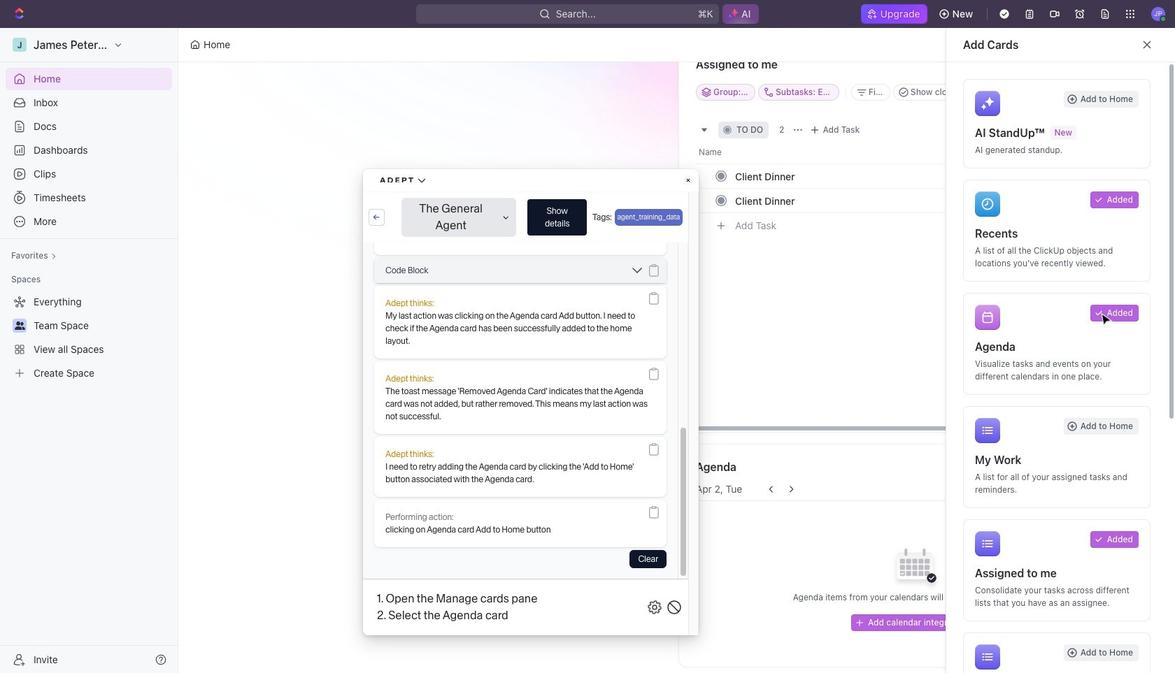 Task type: describe. For each thing, give the bounding box(es) containing it.
Search tasks... text field
[[974, 82, 1079, 103]]

user group image
[[14, 322, 25, 330]]

my work image
[[976, 419, 1001, 444]]

ai standup™ image
[[976, 91, 1001, 116]]



Task type: vqa. For each thing, say whether or not it's contained in the screenshot.
"Hide"
no



Task type: locate. For each thing, give the bounding box(es) containing it.
james peterson's workspace, , element
[[13, 38, 27, 52]]

agenda image
[[976, 305, 1001, 330]]

recents image
[[976, 192, 1001, 217]]

assigned to me image
[[976, 532, 1001, 557]]

tree
[[6, 291, 172, 385]]

personal list image
[[976, 645, 1001, 670]]

tree inside sidebar navigation
[[6, 291, 172, 385]]

sidebar navigation
[[0, 28, 181, 674]]



